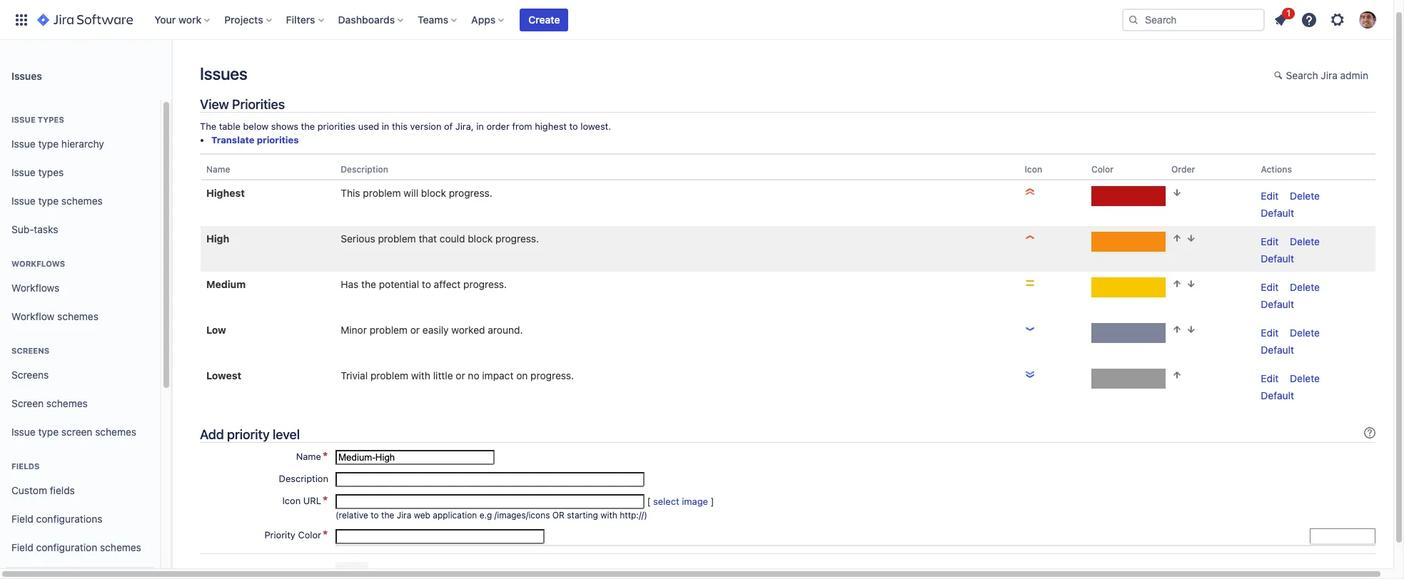 Task type: describe. For each thing, give the bounding box(es) containing it.
default for this problem will block progress.
[[1261, 207, 1295, 219]]

issue for issue type hierarchy
[[11, 138, 35, 150]]

the table below shows the priorities used in this version of jira, in order from highest to lowest. translate priorities
[[200, 121, 611, 146]]

create button
[[520, 8, 569, 31]]

no
[[468, 370, 480, 382]]

issue types
[[11, 115, 64, 124]]

edit link for minor problem or easily worked around.
[[1261, 327, 1279, 339]]

web
[[414, 510, 431, 521]]

0 horizontal spatial issues
[[11, 70, 42, 82]]

progress. up 'could'
[[449, 187, 493, 199]]

0 vertical spatial or
[[410, 324, 420, 336]]

the inside the table below shows the priorities used in this version of jira, in order from highest to lowest. translate priorities
[[301, 121, 315, 132]]

edit link for this problem will block progress.
[[1261, 190, 1279, 202]]

workflows group
[[6, 244, 155, 336]]

projects
[[224, 13, 263, 25]]

edit for has the potential to affect progress.
[[1261, 281, 1279, 293]]

required image for priority color
[[321, 530, 328, 541]]

jira,
[[455, 121, 474, 132]]

[ select image ] (relative to the jira web application e.g /images/icons or starting with http://)
[[336, 496, 714, 521]]

primary element
[[9, 0, 1123, 40]]

icon url
[[282, 495, 321, 507]]

delete default for has the potential to affect progress.
[[1261, 281, 1320, 310]]

1 horizontal spatial description
[[341, 165, 388, 175]]

help image
[[1301, 11, 1318, 28]]

url
[[303, 495, 321, 507]]

screens link
[[6, 361, 155, 390]]

application
[[433, 510, 477, 521]]

has the potential to affect progress.
[[341, 278, 507, 290]]

fields
[[11, 462, 40, 471]]

field configuration schemes
[[11, 542, 141, 554]]

of
[[444, 121, 453, 132]]

1 in from the left
[[382, 121, 389, 132]]

notifications image
[[1273, 11, 1290, 28]]

actions
[[1261, 165, 1293, 175]]

screen
[[11, 397, 44, 410]]

search
[[1287, 69, 1319, 81]]

teams
[[418, 13, 449, 25]]

on
[[516, 370, 528, 382]]

edit link for has the potential to affect progress.
[[1261, 281, 1279, 293]]

issue type screen schemes
[[11, 426, 136, 438]]

highest
[[206, 187, 245, 199]]

issue for issue type schemes
[[11, 195, 35, 207]]

used
[[358, 121, 379, 132]]

select
[[653, 496, 680, 508]]

0 vertical spatial color
[[1092, 165, 1114, 175]]

create
[[529, 13, 560, 25]]

progress. right affect
[[464, 278, 507, 290]]

screen schemes
[[11, 397, 88, 410]]

impact
[[482, 370, 514, 382]]

delete link for trivial problem with little or no impact on progress.
[[1290, 372, 1320, 385]]

1
[[1287, 7, 1291, 18]]

that
[[419, 232, 437, 245]]

problem for this
[[363, 187, 401, 199]]

search image
[[1128, 14, 1140, 25]]

delete default for trivial problem with little or no impact on progress.
[[1261, 372, 1320, 402]]

dashboards
[[338, 13, 395, 25]]

issue types group
[[6, 100, 155, 249]]

default for has the potential to affect progress.
[[1261, 298, 1295, 310]]

1 vertical spatial name
[[296, 451, 321, 463]]

field configuration schemes link
[[6, 534, 155, 563]]

tasks
[[34, 223, 58, 235]]

]
[[711, 496, 714, 508]]

http://)
[[620, 510, 648, 521]]

schemes inside workflows group
[[57, 310, 99, 322]]

your
[[154, 13, 176, 25]]

issue for issue type screen schemes
[[11, 426, 35, 438]]

edit for serious problem that could block progress.
[[1261, 235, 1279, 247]]

delete default for this problem will block progress.
[[1261, 190, 1320, 219]]

screen
[[61, 426, 92, 438]]

delete link for minor problem or easily worked around.
[[1290, 327, 1320, 339]]

trivial
[[341, 370, 368, 382]]

order
[[1172, 165, 1196, 175]]

to inside [ select image ] (relative to the jira web application e.g /images/icons or starting with http://)
[[371, 510, 379, 521]]

workflow schemes link
[[6, 303, 155, 331]]

medium image
[[1025, 277, 1036, 289]]

filters
[[286, 13, 315, 25]]

minor problem or easily worked around.
[[341, 324, 523, 336]]

low
[[206, 324, 226, 336]]

low image
[[1025, 323, 1036, 335]]

0 vertical spatial jira
[[1321, 69, 1338, 81]]

search jira admin
[[1287, 69, 1369, 81]]

little
[[433, 370, 453, 382]]

potential
[[379, 278, 419, 290]]

types
[[38, 115, 64, 124]]

1 vertical spatial priorities
[[257, 134, 299, 146]]

0 horizontal spatial with
[[411, 370, 431, 382]]

trivial problem with little or no impact on progress.
[[341, 370, 574, 382]]

custom fields link
[[6, 477, 155, 506]]

default for serious problem that could block progress.
[[1261, 252, 1295, 265]]

level
[[273, 427, 300, 442]]

field configurations link
[[6, 506, 155, 534]]

lowest.
[[581, 121, 611, 132]]

e.g
[[480, 510, 492, 521]]

translate
[[211, 134, 255, 146]]

0 vertical spatial block
[[421, 187, 446, 199]]

workflows for workflows group
[[11, 259, 65, 269]]

schemes inside fields group
[[100, 542, 141, 554]]

banner containing your work
[[0, 0, 1394, 40]]

/images/icons
[[495, 510, 550, 521]]

the
[[200, 121, 216, 132]]

edit link for trivial problem with little or no impact on progress.
[[1261, 372, 1279, 385]]

delete for minor problem or easily worked around.
[[1290, 327, 1320, 339]]

screens for the screens group
[[11, 346, 49, 356]]

add
[[200, 427, 224, 442]]

starting
[[567, 510, 598, 521]]

0 vertical spatial name
[[206, 165, 230, 175]]

field for field configurations
[[11, 513, 33, 525]]

edit for this problem will block progress.
[[1261, 190, 1279, 202]]

with inside [ select image ] (relative to the jira web application e.g /images/icons or starting with http://)
[[601, 510, 618, 521]]

issue type screen schemes link
[[6, 418, 155, 447]]

sub-tasks link
[[6, 216, 155, 244]]

this
[[341, 187, 360, 199]]

issue types
[[11, 166, 64, 178]]

workflows link
[[6, 274, 155, 303]]

priorities
[[232, 96, 285, 112]]

your profile and settings image
[[1360, 11, 1377, 28]]

around.
[[488, 324, 523, 336]]

minor
[[341, 324, 367, 336]]

select image link
[[653, 496, 708, 508]]

search jira admin link
[[1267, 65, 1376, 88]]

default for trivial problem with little or no impact on progress.
[[1261, 390, 1295, 402]]

order
[[487, 121, 510, 132]]

1 horizontal spatial to
[[422, 278, 431, 290]]

admin
[[1341, 69, 1369, 81]]

workflow schemes
[[11, 310, 99, 322]]

dashboards button
[[334, 8, 409, 31]]

high image
[[1025, 232, 1036, 243]]

your work button
[[150, 8, 216, 31]]

progress. right 'could'
[[496, 232, 539, 245]]



Task type: locate. For each thing, give the bounding box(es) containing it.
or
[[553, 510, 565, 521]]

icon for icon
[[1025, 165, 1043, 175]]

settings image
[[1330, 11, 1347, 28]]

2 delete link from the top
[[1290, 235, 1320, 247]]

2 screens from the top
[[11, 369, 49, 381]]

workflows inside 'workflows' link
[[11, 282, 59, 294]]

1 vertical spatial type
[[38, 195, 59, 207]]

4 delete default from the top
[[1261, 327, 1320, 356]]

issue types link
[[6, 159, 155, 187]]

1 field from the top
[[11, 513, 33, 525]]

lowest image
[[1025, 369, 1036, 380]]

5 default link from the top
[[1261, 390, 1295, 402]]

5 edit link from the top
[[1261, 372, 1279, 385]]

type down the types
[[38, 138, 59, 150]]

1 horizontal spatial icon
[[1025, 165, 1043, 175]]

0 horizontal spatial or
[[410, 324, 420, 336]]

0 horizontal spatial block
[[421, 187, 446, 199]]

type inside "link"
[[38, 195, 59, 207]]

2 horizontal spatial to
[[570, 121, 578, 132]]

1 edit link from the top
[[1261, 190, 1279, 202]]

name up highest
[[206, 165, 230, 175]]

2 workflows from the top
[[11, 282, 59, 294]]

1 edit from the top
[[1261, 190, 1279, 202]]

1 horizontal spatial the
[[361, 278, 376, 290]]

2 vertical spatial type
[[38, 426, 59, 438]]

schemes up issue type screen schemes
[[46, 397, 88, 410]]

with left "little"
[[411, 370, 431, 382]]

easily
[[423, 324, 449, 336]]

delete for serious problem that could block progress.
[[1290, 235, 1320, 247]]

0 horizontal spatial the
[[301, 121, 315, 132]]

edit
[[1261, 190, 1279, 202], [1261, 235, 1279, 247], [1261, 281, 1279, 293], [1261, 327, 1279, 339], [1261, 372, 1279, 385]]

schemes down 'workflows' link
[[57, 310, 99, 322]]

teams button
[[414, 8, 463, 31]]

5 default from the top
[[1261, 390, 1295, 402]]

1 vertical spatial screens
[[11, 369, 49, 381]]

2 default link from the top
[[1261, 252, 1295, 265]]

add priority level
[[200, 427, 300, 442]]

1 required image from the top
[[321, 451, 328, 463]]

icon left 'url'
[[282, 495, 301, 507]]

types
[[38, 166, 64, 178]]

schemes right screen
[[95, 426, 136, 438]]

issue type hierarchy
[[11, 138, 104, 150]]

default link for serious problem that could block progress.
[[1261, 252, 1295, 265]]

4 edit link from the top
[[1261, 327, 1279, 339]]

required image
[[321, 451, 328, 463], [321, 495, 328, 507], [321, 530, 328, 541]]

4 issue from the top
[[11, 195, 35, 207]]

small image
[[1274, 70, 1286, 81]]

issues up view
[[200, 64, 248, 84]]

4 default from the top
[[1261, 344, 1295, 356]]

1 vertical spatial icon
[[282, 495, 301, 507]]

3 edit from the top
[[1261, 281, 1279, 293]]

the right has
[[361, 278, 376, 290]]

2 edit from the top
[[1261, 235, 1279, 247]]

1 vertical spatial required image
[[321, 495, 328, 507]]

has
[[341, 278, 359, 290]]

delete for trivial problem with little or no impact on progress.
[[1290, 372, 1320, 385]]

1 vertical spatial with
[[601, 510, 618, 521]]

block right will
[[421, 187, 446, 199]]

in left the this at the top
[[382, 121, 389, 132]]

0 horizontal spatial color
[[298, 530, 321, 541]]

0 vertical spatial field
[[11, 513, 33, 525]]

type for schemes
[[38, 195, 59, 207]]

below
[[243, 121, 269, 132]]

default link for minor problem or easily worked around.
[[1261, 344, 1295, 356]]

1 vertical spatial the
[[361, 278, 376, 290]]

0 vertical spatial workflows
[[11, 259, 65, 269]]

fields
[[50, 485, 75, 497]]

1 delete link from the top
[[1290, 190, 1320, 202]]

workflows
[[11, 259, 65, 269], [11, 282, 59, 294]]

1 horizontal spatial block
[[468, 232, 493, 245]]

banner
[[0, 0, 1394, 40]]

1 horizontal spatial or
[[456, 370, 465, 382]]

high
[[206, 232, 229, 245]]

1 delete default from the top
[[1261, 190, 1320, 219]]

priority color
[[265, 530, 321, 541]]

or
[[410, 324, 420, 336], [456, 370, 465, 382]]

issue inside "link"
[[11, 195, 35, 207]]

1 vertical spatial field
[[11, 542, 33, 554]]

default link for this problem will block progress.
[[1261, 207, 1295, 219]]

0 vertical spatial icon
[[1025, 165, 1043, 175]]

delete link for serious problem that could block progress.
[[1290, 235, 1320, 247]]

3 issue from the top
[[11, 166, 35, 178]]

image
[[682, 496, 708, 508]]

block right 'could'
[[468, 232, 493, 245]]

0 vertical spatial priorities
[[318, 121, 356, 132]]

required image for icon url
[[321, 495, 328, 507]]

priorities down shows
[[257, 134, 299, 146]]

2 delete from the top
[[1290, 235, 1320, 247]]

to left lowest.
[[570, 121, 578, 132]]

1 vertical spatial color
[[298, 530, 321, 541]]

view
[[200, 96, 229, 112]]

default link for trivial problem with little or no impact on progress.
[[1261, 390, 1295, 402]]

fields group
[[6, 447, 155, 567]]

0 vertical spatial type
[[38, 138, 59, 150]]

edit for trivial problem with little or no impact on progress.
[[1261, 372, 1279, 385]]

3 required image from the top
[[321, 530, 328, 541]]

3 edit link from the top
[[1261, 281, 1279, 293]]

with left http://)
[[601, 510, 618, 521]]

your work
[[154, 13, 202, 25]]

edit link
[[1261, 190, 1279, 202], [1261, 235, 1279, 247], [1261, 281, 1279, 293], [1261, 327, 1279, 339], [1261, 372, 1279, 385]]

filters button
[[282, 8, 330, 31]]

progress.
[[449, 187, 493, 199], [496, 232, 539, 245], [464, 278, 507, 290], [531, 370, 574, 382]]

color
[[1092, 165, 1114, 175], [298, 530, 321, 541]]

icon for icon url
[[282, 495, 301, 507]]

1 screens from the top
[[11, 346, 49, 356]]

or left the easily
[[410, 324, 420, 336]]

workflows up workflow
[[11, 282, 59, 294]]

required image for name
[[321, 451, 328, 463]]

field down custom at the bottom left of page
[[11, 513, 33, 525]]

issue inside the screens group
[[11, 426, 35, 438]]

5 delete link from the top
[[1290, 372, 1320, 385]]

this problem will block progress.
[[341, 187, 493, 199]]

to right '(relative'
[[371, 510, 379, 521]]

field left configuration
[[11, 542, 33, 554]]

2 issue from the top
[[11, 138, 35, 150]]

icon
[[1025, 165, 1043, 175], [282, 495, 301, 507]]

3 delete default from the top
[[1261, 281, 1320, 310]]

delete for this problem will block progress.
[[1290, 190, 1320, 202]]

name down level
[[296, 451, 321, 463]]

description up this on the top left of the page
[[341, 165, 388, 175]]

1 vertical spatial or
[[456, 370, 465, 382]]

0 horizontal spatial in
[[382, 121, 389, 132]]

5 issue from the top
[[11, 426, 35, 438]]

1 vertical spatial block
[[468, 232, 493, 245]]

custom fields
[[11, 485, 75, 497]]

type inside the screens group
[[38, 426, 59, 438]]

apps
[[471, 13, 496, 25]]

priorities
[[318, 121, 356, 132], [257, 134, 299, 146]]

issue features group
[[6, 563, 155, 580]]

1 horizontal spatial jira
[[1321, 69, 1338, 81]]

type left screen
[[38, 426, 59, 438]]

issue type hierarchy link
[[6, 130, 155, 159]]

1 horizontal spatial color
[[1092, 165, 1114, 175]]

3 delete link from the top
[[1290, 281, 1320, 293]]

5 delete from the top
[[1290, 372, 1320, 385]]

default link for has the potential to affect progress.
[[1261, 298, 1295, 310]]

problem right trivial
[[371, 370, 409, 382]]

delete link for has the potential to affect progress.
[[1290, 281, 1320, 293]]

problem for minor
[[370, 324, 408, 336]]

1 vertical spatial description
[[279, 473, 328, 485]]

jira inside [ select image ] (relative to the jira web application e.g /images/icons or starting with http://)
[[397, 510, 412, 521]]

1 vertical spatial workflows
[[11, 282, 59, 294]]

the left web
[[381, 510, 394, 521]]

hierarchy
[[61, 138, 104, 150]]

5 edit from the top
[[1261, 372, 1279, 385]]

0 vertical spatial to
[[570, 121, 578, 132]]

table
[[219, 121, 241, 132]]

screens up screen
[[11, 369, 49, 381]]

0 vertical spatial description
[[341, 165, 388, 175]]

to inside the table below shows the priorities used in this version of jira, in order from highest to lowest. translate priorities
[[570, 121, 578, 132]]

jira
[[1321, 69, 1338, 81], [397, 510, 412, 521]]

serious
[[341, 232, 375, 245]]

sidebar navigation image
[[156, 57, 187, 86]]

0 vertical spatial the
[[301, 121, 315, 132]]

edit for minor problem or easily worked around.
[[1261, 327, 1279, 339]]

to left affect
[[422, 278, 431, 290]]

problem
[[363, 187, 401, 199], [378, 232, 416, 245], [370, 324, 408, 336], [371, 370, 409, 382]]

projects button
[[220, 8, 278, 31]]

schemes inside "link"
[[61, 195, 103, 207]]

delete default
[[1261, 190, 1320, 219], [1261, 235, 1320, 265], [1261, 281, 1320, 310], [1261, 327, 1320, 356], [1261, 372, 1320, 402]]

3 default link from the top
[[1261, 298, 1295, 310]]

to
[[570, 121, 578, 132], [422, 278, 431, 290], [371, 510, 379, 521]]

None submit
[[336, 562, 368, 580]]

type for screen
[[38, 426, 59, 438]]

required image down 'url'
[[321, 530, 328, 541]]

3 default from the top
[[1261, 298, 1295, 310]]

highest
[[535, 121, 567, 132]]

1 horizontal spatial in
[[476, 121, 484, 132]]

this
[[392, 121, 408, 132]]

3 type from the top
[[38, 426, 59, 438]]

could
[[440, 232, 465, 245]]

0 vertical spatial required image
[[321, 451, 328, 463]]

description up the icon url
[[279, 473, 328, 485]]

workflows down sub-tasks
[[11, 259, 65, 269]]

default for minor problem or easily worked around.
[[1261, 344, 1295, 356]]

delete for has the potential to affect progress.
[[1290, 281, 1320, 293]]

version
[[410, 121, 442, 132]]

problem for serious
[[378, 232, 416, 245]]

1 horizontal spatial name
[[296, 451, 321, 463]]

2 vertical spatial required image
[[321, 530, 328, 541]]

2 edit link from the top
[[1261, 235, 1279, 247]]

issues up issue types
[[11, 70, 42, 82]]

2 vertical spatial the
[[381, 510, 394, 521]]

priority
[[227, 427, 270, 442]]

jira software image
[[37, 11, 133, 28], [37, 11, 133, 28]]

issue type schemes
[[11, 195, 103, 207]]

4 default link from the top
[[1261, 344, 1295, 356]]

in right jira,
[[476, 121, 484, 132]]

appswitcher icon image
[[13, 11, 30, 28]]

delete
[[1290, 190, 1320, 202], [1290, 235, 1320, 247], [1290, 281, 1320, 293], [1290, 327, 1320, 339], [1290, 372, 1320, 385]]

0 horizontal spatial to
[[371, 510, 379, 521]]

problem right minor
[[370, 324, 408, 336]]

0 horizontal spatial jira
[[397, 510, 412, 521]]

highest image
[[1025, 186, 1036, 197]]

description
[[341, 165, 388, 175], [279, 473, 328, 485]]

schemes up the issue features group
[[100, 542, 141, 554]]

in
[[382, 121, 389, 132], [476, 121, 484, 132]]

(relative
[[336, 510, 368, 521]]

1 vertical spatial to
[[422, 278, 431, 290]]

progress. right on
[[531, 370, 574, 382]]

1 default from the top
[[1261, 207, 1295, 219]]

jira left the "admin"
[[1321, 69, 1338, 81]]

problem for trivial
[[371, 370, 409, 382]]

2 horizontal spatial the
[[381, 510, 394, 521]]

screens for screens link
[[11, 369, 49, 381]]

or left no
[[456, 370, 465, 382]]

3 delete from the top
[[1290, 281, 1320, 293]]

4 delete from the top
[[1290, 327, 1320, 339]]

1 horizontal spatial issues
[[200, 64, 248, 84]]

0 horizontal spatial name
[[206, 165, 230, 175]]

delete link for this problem will block progress.
[[1290, 190, 1320, 202]]

4 edit from the top
[[1261, 327, 1279, 339]]

0 vertical spatial with
[[411, 370, 431, 382]]

priorities left used
[[318, 121, 356, 132]]

screens group
[[6, 331, 155, 451]]

issue for issue types
[[11, 166, 35, 178]]

2 delete default from the top
[[1261, 235, 1320, 265]]

the right shows
[[301, 121, 315, 132]]

workflow
[[11, 310, 55, 322]]

5 delete default from the top
[[1261, 372, 1320, 402]]

the inside [ select image ] (relative to the jira web application e.g /images/icons or starting with http://)
[[381, 510, 394, 521]]

from
[[512, 121, 532, 132]]

workflows for 'workflows' link
[[11, 282, 59, 294]]

1 vertical spatial jira
[[397, 510, 412, 521]]

0 horizontal spatial priorities
[[257, 134, 299, 146]]

required image up 'url'
[[321, 451, 328, 463]]

jira left web
[[397, 510, 412, 521]]

screen schemes link
[[6, 390, 155, 418]]

1 delete from the top
[[1290, 190, 1320, 202]]

1 horizontal spatial with
[[601, 510, 618, 521]]

issue for issue types
[[11, 115, 36, 124]]

Search field
[[1123, 8, 1265, 31]]

problem left will
[[363, 187, 401, 199]]

worked
[[452, 324, 485, 336]]

icon up highest "icon"
[[1025, 165, 1043, 175]]

default link
[[1261, 207, 1295, 219], [1261, 252, 1295, 265], [1261, 298, 1295, 310], [1261, 344, 1295, 356], [1261, 390, 1295, 402]]

configurations
[[36, 513, 102, 525]]

edit link for serious problem that could block progress.
[[1261, 235, 1279, 247]]

lowest
[[206, 370, 241, 382]]

work
[[178, 13, 202, 25]]

1 issue from the top
[[11, 115, 36, 124]]

2 required image from the top
[[321, 495, 328, 507]]

sub-
[[11, 223, 34, 235]]

type for hierarchy
[[38, 138, 59, 150]]

schemes down issue types link
[[61, 195, 103, 207]]

1 workflows from the top
[[11, 259, 65, 269]]

2 type from the top
[[38, 195, 59, 207]]

screens down workflow
[[11, 346, 49, 356]]

issues
[[200, 64, 248, 84], [11, 70, 42, 82]]

2 vertical spatial to
[[371, 510, 379, 521]]

None text field
[[336, 450, 495, 465], [336, 473, 645, 488], [336, 450, 495, 465], [336, 473, 645, 488]]

1 default link from the top
[[1261, 207, 1295, 219]]

affect
[[434, 278, 461, 290]]

None text field
[[336, 495, 645, 510], [336, 530, 545, 545], [336, 495, 645, 510], [336, 530, 545, 545]]

issue type schemes link
[[6, 187, 155, 216]]

medium
[[206, 278, 246, 290]]

required image up priority color at the bottom of page
[[321, 495, 328, 507]]

field
[[11, 513, 33, 525], [11, 542, 33, 554]]

2 default from the top
[[1261, 252, 1295, 265]]

0 horizontal spatial icon
[[282, 495, 301, 507]]

2 field from the top
[[11, 542, 33, 554]]

1 type from the top
[[38, 138, 59, 150]]

0 vertical spatial screens
[[11, 346, 49, 356]]

type up tasks on the left of the page
[[38, 195, 59, 207]]

field for field configuration schemes
[[11, 542, 33, 554]]

2 in from the left
[[476, 121, 484, 132]]

0 horizontal spatial description
[[279, 473, 328, 485]]

4 delete link from the top
[[1290, 327, 1320, 339]]

delete default for serious problem that could block progress.
[[1261, 235, 1320, 265]]

block
[[421, 187, 446, 199], [468, 232, 493, 245]]

will
[[404, 187, 419, 199]]

problem left that
[[378, 232, 416, 245]]

1 horizontal spatial priorities
[[318, 121, 356, 132]]

delete default for minor problem or easily worked around.
[[1261, 327, 1320, 356]]

apps button
[[467, 8, 510, 31]]



Task type: vqa. For each thing, say whether or not it's contained in the screenshot.
4th Comment from the top
no



